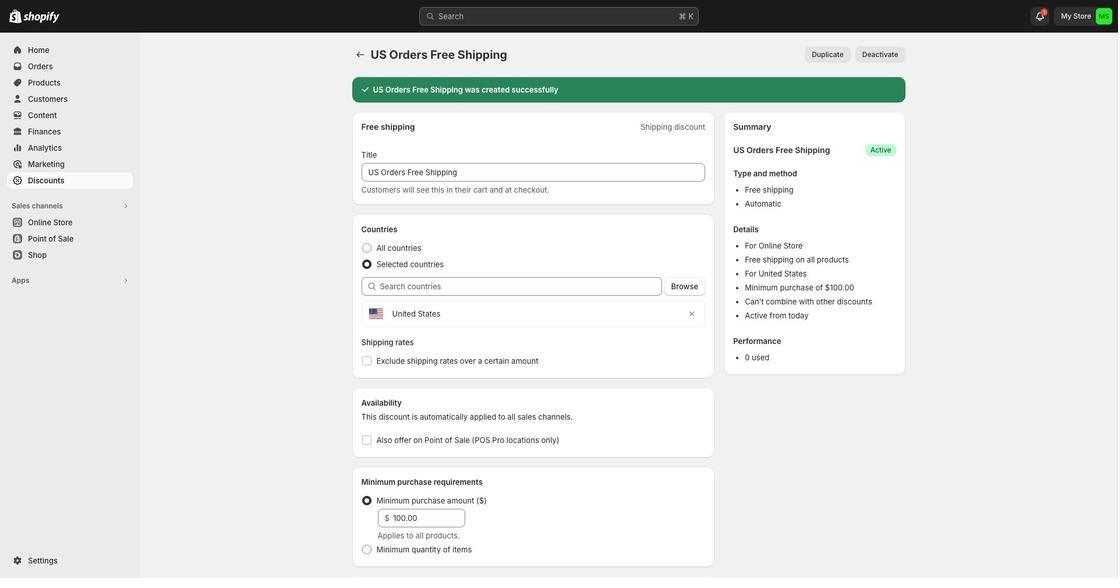 Task type: vqa. For each thing, say whether or not it's contained in the screenshot.
0.00 "text field"
yes



Task type: locate. For each thing, give the bounding box(es) containing it.
None text field
[[361, 163, 705, 182]]

shopify image
[[9, 9, 22, 23], [23, 12, 59, 23]]

0 horizontal spatial shopify image
[[9, 9, 22, 23]]

my store image
[[1096, 8, 1112, 24]]



Task type: describe. For each thing, give the bounding box(es) containing it.
0.00 text field
[[393, 509, 465, 528]]

1 horizontal spatial shopify image
[[23, 12, 59, 23]]

Search countries text field
[[380, 277, 662, 296]]



